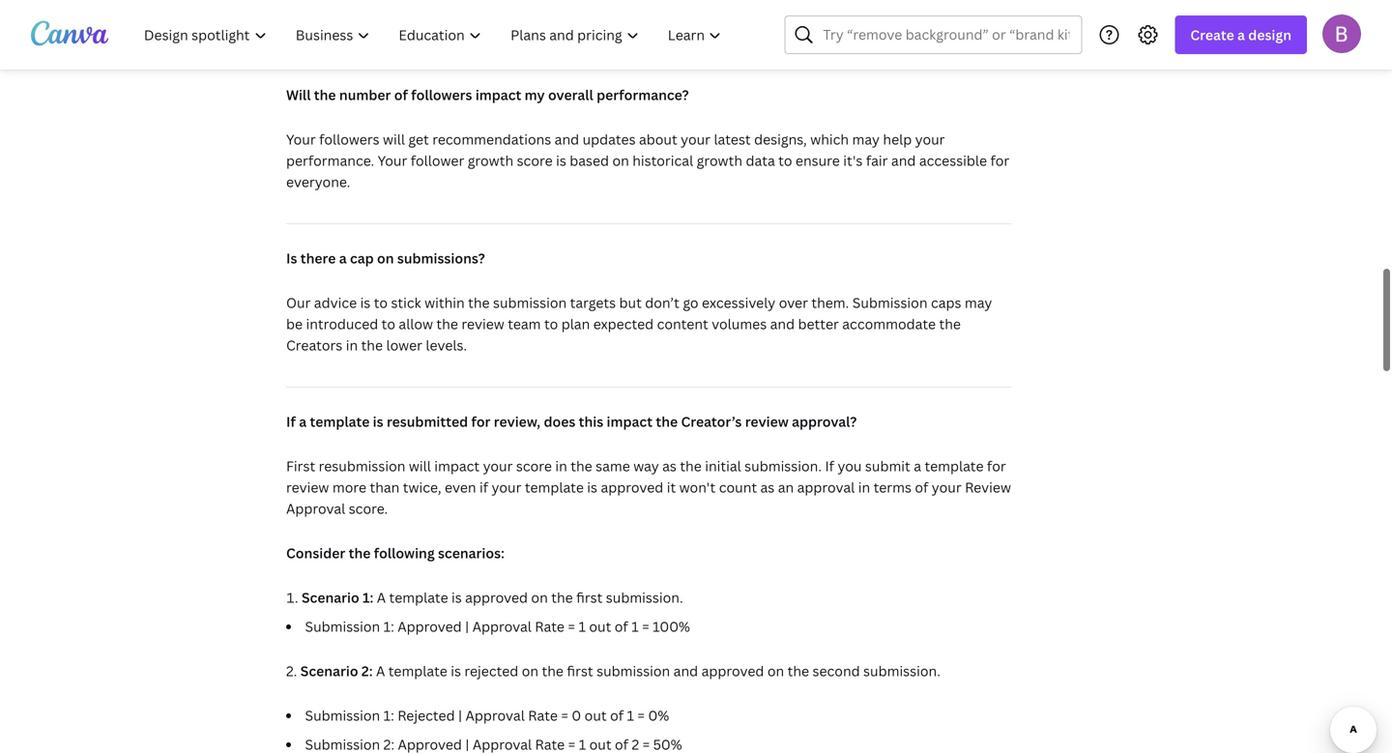 Task type: locate. For each thing, give the bounding box(es) containing it.
1: left approved
[[384, 618, 394, 636]]

of inside first resubmission will impact your score in the same way as the initial submission. if you submit a template for review more than twice, even if your template is approved it won't count as an approval in terms of your review approval score.
[[915, 478, 929, 497]]

review right creator's
[[745, 412, 789, 431]]

out for 1
[[589, 618, 612, 636]]

in down you
[[859, 478, 871, 497]]

followers up performance.
[[319, 130, 380, 148]]

1 vertical spatial approval
[[473, 618, 532, 636]]

1 vertical spatial impact
[[607, 412, 653, 431]]

0 vertical spatial submission
[[853, 294, 928, 312]]

your
[[286, 130, 316, 148], [378, 151, 407, 170]]

for right 'accessible'
[[991, 151, 1010, 170]]

score inside the your followers will get recommendations and updates about your latest designs, which may help your performance. your follower growth score is based on historical growth data to ensure it's fair and accessible for everyone.
[[517, 151, 553, 170]]

and inside our advice is to stick within the submission targets but don't go excessively over them. submission caps may be introduced to allow the review team to plan expected content volumes and better accommodate the creators in the lower levels.
[[770, 315, 795, 333]]

may inside our advice is to stick within the submission targets but don't go excessively over them. submission caps may be introduced to allow the review team to plan expected content volumes and better accommodate the creators in the lower levels.
[[965, 294, 993, 312]]

an
[[778, 478, 794, 497]]

1 growth from the left
[[468, 151, 514, 170]]

may
[[853, 130, 880, 148], [965, 294, 993, 312]]

it's
[[844, 151, 863, 170]]

0 horizontal spatial in
[[346, 336, 358, 354]]

followers inside the your followers will get recommendations and updates about your latest designs, which may help your performance. your follower growth score is based on historical growth data to ensure it's fair and accessible for everyone.
[[319, 130, 380, 148]]

to down designs,
[[779, 151, 793, 170]]

1 vertical spatial your
[[378, 151, 407, 170]]

1 vertical spatial |
[[458, 707, 462, 725]]

1 vertical spatial will
[[409, 457, 431, 475]]

out
[[589, 618, 612, 636], [585, 707, 607, 725]]

submissions?
[[397, 249, 485, 267]]

0 vertical spatial impact
[[476, 86, 522, 104]]

1: for approved
[[384, 618, 394, 636]]

0 vertical spatial |
[[465, 618, 469, 636]]

review down first
[[286, 478, 329, 497]]

and down "over"
[[770, 315, 795, 333]]

first up 2. scenario 2: a template is rejected on the first submission and approved on the second submission.
[[577, 589, 603, 607]]

1 horizontal spatial growth
[[697, 151, 743, 170]]

| right "rejected"
[[458, 707, 462, 725]]

your up if
[[483, 457, 513, 475]]

submission for submission 1: rejected | approval rate = 0 out of 1 = 0%
[[305, 707, 380, 725]]

0 vertical spatial 1:
[[363, 589, 374, 607]]

on down updates
[[613, 151, 629, 170]]

is inside the your followers will get recommendations and updates about your latest designs, which may help your performance. your follower growth score is based on historical growth data to ensure it's fair and accessible for everyone.
[[556, 151, 567, 170]]

design
[[1249, 26, 1292, 44]]

impact right this
[[607, 412, 653, 431]]

1 vertical spatial submission
[[305, 618, 380, 636]]

1 vertical spatial may
[[965, 294, 993, 312]]

will
[[383, 130, 405, 148], [409, 457, 431, 475]]

submission up team
[[493, 294, 567, 312]]

submission
[[853, 294, 928, 312], [305, 618, 380, 636], [305, 707, 380, 725]]

will inside the your followers will get recommendations and updates about your latest designs, which may help your performance. your follower growth score is based on historical growth data to ensure it's fair and accessible for everyone.
[[383, 130, 405, 148]]

scenario
[[302, 589, 360, 607], [301, 662, 358, 680]]

submission. up 100%
[[606, 589, 683, 607]]

2 vertical spatial submission
[[305, 707, 380, 725]]

will inside first resubmission will impact your score in the same way as the initial submission. if you submit a template for review more than twice, even if your template is approved it won't count as an approval in terms of your review approval score.
[[409, 457, 431, 475]]

latest
[[714, 130, 751, 148]]

submission up accommodate
[[853, 294, 928, 312]]

0 vertical spatial as
[[663, 457, 677, 475]]

scenario down consider
[[302, 589, 360, 607]]

is right advice
[[360, 294, 371, 312]]

2 vertical spatial for
[[987, 457, 1007, 475]]

1 horizontal spatial followers
[[411, 86, 472, 104]]

0 vertical spatial first
[[577, 589, 603, 607]]

designs,
[[754, 130, 807, 148]]

get
[[409, 130, 429, 148]]

to up lower
[[382, 315, 396, 333]]

for up review
[[987, 457, 1007, 475]]

a down consider the following scenarios:
[[377, 589, 386, 607]]

0 horizontal spatial submission
[[493, 294, 567, 312]]

approval inside first resubmission will impact your score in the same way as the initial submission. if you submit a template for review more than twice, even if your template is approved it won't count as an approval in terms of your review approval score.
[[286, 500, 346, 518]]

growth
[[468, 151, 514, 170], [697, 151, 743, 170]]

creators
[[286, 336, 343, 354]]

1 vertical spatial as
[[761, 478, 775, 497]]

is inside first resubmission will impact your score in the same way as the initial submission. if you submit a template for review more than twice, even if your template is approved it won't count as an approval in terms of your review approval score.
[[587, 478, 598, 497]]

2 vertical spatial impact
[[434, 457, 480, 475]]

impact left my at the top left
[[476, 86, 522, 104]]

of
[[394, 86, 408, 104], [915, 478, 929, 497], [615, 618, 628, 636], [610, 707, 624, 725]]

rate for 0
[[528, 707, 558, 725]]

template
[[310, 412, 370, 431], [925, 457, 984, 475], [525, 478, 584, 497], [389, 589, 448, 607], [389, 662, 448, 680]]

0 vertical spatial approved
[[601, 478, 664, 497]]

will for get
[[383, 130, 405, 148]]

a right 2:
[[376, 662, 385, 680]]

on left second
[[768, 662, 785, 680]]

a right the submit
[[914, 457, 922, 475]]

may up fair
[[853, 130, 880, 148]]

in down does
[[555, 457, 568, 475]]

rate for 1
[[535, 618, 565, 636]]

will for impact
[[409, 457, 431, 475]]

approval
[[798, 478, 855, 497]]

submission
[[493, 294, 567, 312], [597, 662, 670, 680]]

will up twice,
[[409, 457, 431, 475]]

0 vertical spatial submission
[[493, 294, 567, 312]]

growth down latest
[[697, 151, 743, 170]]

may right caps
[[965, 294, 993, 312]]

1: for rejected
[[384, 707, 394, 725]]

2 vertical spatial approval
[[466, 707, 525, 725]]

first up 0
[[567, 662, 594, 680]]

0 vertical spatial for
[[991, 151, 1010, 170]]

over
[[779, 294, 808, 312]]

out right 0
[[585, 707, 607, 725]]

ensure
[[796, 151, 840, 170]]

to left "plan"
[[544, 315, 558, 333]]

1 horizontal spatial in
[[555, 457, 568, 475]]

submission down 2:
[[305, 707, 380, 725]]

0 horizontal spatial approved
[[465, 589, 528, 607]]

1 horizontal spatial may
[[965, 294, 993, 312]]

1 horizontal spatial |
[[465, 618, 469, 636]]

score
[[517, 151, 553, 170], [516, 457, 552, 475]]

submission.
[[745, 457, 822, 475], [606, 589, 683, 607], [864, 662, 941, 680]]

|
[[465, 618, 469, 636], [458, 707, 462, 725]]

2 horizontal spatial approved
[[702, 662, 764, 680]]

help
[[883, 130, 912, 148]]

your up performance.
[[286, 130, 316, 148]]

in
[[346, 336, 358, 354], [555, 457, 568, 475], [859, 478, 871, 497]]

0 horizontal spatial may
[[853, 130, 880, 148]]

the left lower
[[361, 336, 383, 354]]

2.
[[286, 662, 297, 680]]

overall
[[548, 86, 594, 104]]

as up it
[[663, 457, 677, 475]]

than
[[370, 478, 400, 497]]

1 vertical spatial scenario
[[301, 662, 358, 680]]

the
[[314, 86, 336, 104], [468, 294, 490, 312], [437, 315, 458, 333], [940, 315, 961, 333], [361, 336, 383, 354], [656, 412, 678, 431], [571, 457, 593, 475], [680, 457, 702, 475], [349, 544, 371, 562], [551, 589, 573, 607], [542, 662, 564, 680], [788, 662, 810, 680]]

if a template is resubmitted for review, does this impact the creator's review approval?
[[286, 412, 857, 431]]

submission. right second
[[864, 662, 941, 680]]

review inside our advice is to stick within the submission targets but don't go excessively over them. submission caps may be introduced to allow the review team to plan expected content volumes and better accommodate the creators in the lower levels.
[[462, 315, 505, 333]]

1 left '0%'
[[627, 707, 634, 725]]

first
[[577, 589, 603, 607], [567, 662, 594, 680]]

updates
[[583, 130, 636, 148]]

followers up get
[[411, 86, 472, 104]]

1 horizontal spatial if
[[825, 457, 835, 475]]

0 vertical spatial may
[[853, 130, 880, 148]]

is
[[286, 249, 297, 267]]

0 horizontal spatial your
[[286, 130, 316, 148]]

the up "submission 1: approved | approval rate = 1 out of 1 = 100%"
[[551, 589, 573, 607]]

on up "submission 1: approved | approval rate = 1 out of 1 = 100%"
[[531, 589, 548, 607]]

is inside our advice is to stick within the submission targets but don't go excessively over them. submission caps may be introduced to allow the review team to plan expected content volumes and better accommodate the creators in the lower levels.
[[360, 294, 371, 312]]

and up based
[[555, 130, 580, 148]]

is down the same
[[587, 478, 598, 497]]

=
[[568, 618, 576, 636], [642, 618, 650, 636], [561, 707, 569, 725], [638, 707, 645, 725]]

the left second
[[788, 662, 810, 680]]

review left team
[[462, 315, 505, 333]]

recommendations
[[433, 130, 552, 148]]

0 vertical spatial scenario
[[302, 589, 360, 607]]

= up 2. scenario 2: a template is rejected on the first submission and approved on the second submission.
[[568, 618, 576, 636]]

2 vertical spatial submission.
[[864, 662, 941, 680]]

and
[[555, 130, 580, 148], [892, 151, 916, 170], [770, 315, 795, 333], [674, 662, 698, 680]]

0 horizontal spatial growth
[[468, 151, 514, 170]]

your right if
[[492, 478, 522, 497]]

1 left 100%
[[632, 618, 639, 636]]

0 horizontal spatial followers
[[319, 130, 380, 148]]

Try "remove background" or "brand kit" search field
[[823, 16, 1070, 53]]

the up levels.
[[437, 315, 458, 333]]

the right consider
[[349, 544, 371, 562]]

1 vertical spatial out
[[585, 707, 607, 725]]

it
[[667, 478, 676, 497]]

2 growth from the left
[[697, 151, 743, 170]]

template up approved
[[389, 589, 448, 607]]

1 vertical spatial score
[[516, 457, 552, 475]]

2 vertical spatial 1:
[[384, 707, 394, 725]]

as left an at the bottom right of page
[[761, 478, 775, 497]]

0 horizontal spatial review
[[286, 478, 329, 497]]

= left '0%'
[[638, 707, 645, 725]]

0 vertical spatial will
[[383, 130, 405, 148]]

1 horizontal spatial submission.
[[745, 457, 822, 475]]

1 horizontal spatial your
[[378, 151, 407, 170]]

0 vertical spatial your
[[286, 130, 316, 148]]

growth down recommendations
[[468, 151, 514, 170]]

1 vertical spatial rate
[[528, 707, 558, 725]]

followers
[[411, 86, 472, 104], [319, 130, 380, 148]]

a up first
[[299, 412, 307, 431]]

2. scenario 2: a template is rejected on the first submission and approved on the second submission.
[[286, 662, 941, 680]]

0 horizontal spatial will
[[383, 130, 405, 148]]

0 vertical spatial review
[[462, 315, 505, 333]]

for
[[991, 151, 1010, 170], [471, 412, 491, 431], [987, 457, 1007, 475]]

approved
[[601, 478, 664, 497], [465, 589, 528, 607], [702, 662, 764, 680]]

on right cap
[[377, 249, 394, 267]]

0 vertical spatial submission.
[[745, 457, 822, 475]]

approval down scenario 1: a template is approved on the first submission.
[[473, 618, 532, 636]]

the right within
[[468, 294, 490, 312]]

your followers will get recommendations and updates about your latest designs, which may help your performance. your follower growth score is based on historical growth data to ensure it's fair and accessible for everyone.
[[286, 130, 1010, 191]]

review,
[[494, 412, 541, 431]]

if
[[286, 412, 296, 431], [825, 457, 835, 475]]

= left 0
[[561, 707, 569, 725]]

if left you
[[825, 457, 835, 475]]

2 horizontal spatial in
[[859, 478, 871, 497]]

out up 2. scenario 2: a template is rejected on the first submission and approved on the second submission.
[[589, 618, 612, 636]]

1 horizontal spatial as
[[761, 478, 775, 497]]

is up resubmission
[[373, 412, 384, 431]]

will left get
[[383, 130, 405, 148]]

2 vertical spatial review
[[286, 478, 329, 497]]

0 vertical spatial rate
[[535, 618, 565, 636]]

in down introduced at the top left of page
[[346, 336, 358, 354]]

count
[[719, 478, 757, 497]]

1 vertical spatial if
[[825, 457, 835, 475]]

0 horizontal spatial |
[[458, 707, 462, 725]]

approval?
[[792, 412, 857, 431]]

is up approved
[[452, 589, 462, 607]]

approval down "rejected"
[[466, 707, 525, 725]]

0 vertical spatial approval
[[286, 500, 346, 518]]

score down review,
[[516, 457, 552, 475]]

rate
[[535, 618, 565, 636], [528, 707, 558, 725]]

data
[[746, 151, 775, 170]]

is
[[556, 151, 567, 170], [360, 294, 371, 312], [373, 412, 384, 431], [587, 478, 598, 497], [452, 589, 462, 607], [451, 662, 461, 680]]

1 horizontal spatial submission
[[597, 662, 670, 680]]

1 horizontal spatial approved
[[601, 478, 664, 497]]

of right number
[[394, 86, 408, 104]]

does
[[544, 412, 576, 431]]

1: left "rejected"
[[384, 707, 394, 725]]

plan
[[562, 315, 590, 333]]

1 horizontal spatial will
[[409, 457, 431, 475]]

0%
[[648, 707, 669, 725]]

| right approved
[[465, 618, 469, 636]]

submission up '0%'
[[597, 662, 670, 680]]

if up first
[[286, 412, 296, 431]]

create
[[1191, 26, 1235, 44]]

expected
[[594, 315, 654, 333]]

introduced
[[306, 315, 378, 333]]

0 vertical spatial followers
[[411, 86, 472, 104]]

for left review,
[[471, 412, 491, 431]]

1 vertical spatial followers
[[319, 130, 380, 148]]

twice,
[[403, 478, 442, 497]]

as
[[663, 457, 677, 475], [761, 478, 775, 497]]

of right terms
[[915, 478, 929, 497]]

performance.
[[286, 151, 374, 170]]

scenario 1: a template is approved on the first submission.
[[302, 589, 683, 607]]

template up review
[[925, 457, 984, 475]]

impact up even
[[434, 457, 480, 475]]

0 vertical spatial if
[[286, 412, 296, 431]]

your left follower
[[378, 151, 407, 170]]

0 vertical spatial out
[[589, 618, 612, 636]]

1 horizontal spatial review
[[462, 315, 505, 333]]

0 vertical spatial score
[[517, 151, 553, 170]]

submission up 2:
[[305, 618, 380, 636]]

create a design
[[1191, 26, 1292, 44]]

a left design
[[1238, 26, 1246, 44]]

1 vertical spatial submission.
[[606, 589, 683, 607]]

rate down scenario 1: a template is approved on the first submission.
[[535, 618, 565, 636]]

1 vertical spatial approved
[[465, 589, 528, 607]]

review
[[462, 315, 505, 333], [745, 412, 789, 431], [286, 478, 329, 497]]

1 vertical spatial review
[[745, 412, 789, 431]]

submission inside our advice is to stick within the submission targets but don't go excessively over them. submission caps may be introduced to allow the review team to plan expected content volumes and better accommodate the creators in the lower levels.
[[853, 294, 928, 312]]

even
[[445, 478, 476, 497]]

if
[[480, 478, 489, 497]]

= left 100%
[[642, 618, 650, 636]]

advice
[[314, 294, 357, 312]]

1: down consider the following scenarios:
[[363, 589, 374, 607]]

in inside our advice is to stick within the submission targets but don't go excessively over them. submission caps may be introduced to allow the review team to plan expected content volumes and better accommodate the creators in the lower levels.
[[346, 336, 358, 354]]

1 vertical spatial 1:
[[384, 618, 394, 636]]

| for rejected
[[458, 707, 462, 725]]

0 vertical spatial in
[[346, 336, 358, 354]]

go
[[683, 294, 699, 312]]



Task type: vqa. For each thing, say whether or not it's contained in the screenshot.
go
yes



Task type: describe. For each thing, give the bounding box(es) containing it.
1: for a
[[363, 589, 374, 607]]

targets
[[570, 294, 616, 312]]

your left review
[[932, 478, 962, 497]]

everyone.
[[286, 173, 350, 191]]

2 vertical spatial approved
[[702, 662, 764, 680]]

of up 2. scenario 2: a template is rejected on the first submission and approved on the second submission.
[[615, 618, 628, 636]]

impact inside first resubmission will impact your score in the same way as the initial submission. if you submit a template for review more than twice, even if your template is approved it won't count as an approval in terms of your review approval score.
[[434, 457, 480, 475]]

approved
[[398, 618, 462, 636]]

number
[[339, 86, 391, 104]]

template down does
[[525, 478, 584, 497]]

my
[[525, 86, 545, 104]]

performance?
[[597, 86, 689, 104]]

review
[[965, 478, 1012, 497]]

may inside the your followers will get recommendations and updates about your latest designs, which may help your performance. your follower growth score is based on historical growth data to ensure it's fair and accessible for everyone.
[[853, 130, 880, 148]]

accessible
[[920, 151, 988, 170]]

there
[[301, 249, 336, 267]]

out for 0
[[585, 707, 607, 725]]

team
[[508, 315, 541, 333]]

2 horizontal spatial submission.
[[864, 662, 941, 680]]

| for approved
[[465, 618, 469, 636]]

way
[[634, 457, 659, 475]]

the left creator's
[[656, 412, 678, 431]]

rejected
[[398, 707, 455, 725]]

following
[[374, 544, 435, 562]]

creator's
[[681, 412, 742, 431]]

excessively
[[702, 294, 776, 312]]

submission. inside first resubmission will impact your score in the same way as the initial submission. if you submit a template for review more than twice, even if your template is approved it won't count as an approval in terms of your review approval score.
[[745, 457, 822, 475]]

the up won't
[[680, 457, 702, 475]]

lower
[[386, 336, 423, 354]]

the right will
[[314, 86, 336, 104]]

historical
[[633, 151, 694, 170]]

better
[[798, 315, 839, 333]]

follower
[[411, 151, 465, 170]]

resubmitted
[[387, 412, 468, 431]]

for inside the your followers will get recommendations and updates about your latest designs, which may help your performance. your follower growth score is based on historical growth data to ensure it's fair and accessible for everyone.
[[991, 151, 1010, 170]]

to left stick
[[374, 294, 388, 312]]

submission inside our advice is to stick within the submission targets but don't go excessively over them. submission caps may be introduced to allow the review team to plan expected content volumes and better accommodate the creators in the lower levels.
[[493, 294, 567, 312]]

your up 'accessible'
[[916, 130, 945, 148]]

don't
[[645, 294, 680, 312]]

2 horizontal spatial review
[[745, 412, 789, 431]]

1 for 0
[[627, 707, 634, 725]]

template up "rejected"
[[389, 662, 448, 680]]

template up resubmission
[[310, 412, 370, 431]]

submission 1: approved | approval rate = 1 out of 1 = 100%
[[305, 618, 690, 636]]

accommodate
[[843, 315, 936, 333]]

stick
[[391, 294, 421, 312]]

won't
[[680, 478, 716, 497]]

approved inside first resubmission will impact your score in the same way as the initial submission. if you submit a template for review more than twice, even if your template is approved it won't count as an approval in terms of your review approval score.
[[601, 478, 664, 497]]

score.
[[349, 500, 388, 518]]

allow
[[399, 315, 433, 333]]

submission for submission 1: approved | approval rate = 1 out of 1 = 100%
[[305, 618, 380, 636]]

0 horizontal spatial as
[[663, 457, 677, 475]]

first resubmission will impact your score in the same way as the initial submission. if you submit a template for review more than twice, even if your template is approved it won't count as an approval in terms of your review approval score.
[[286, 457, 1012, 518]]

volumes
[[712, 315, 767, 333]]

create a design button
[[1175, 15, 1308, 54]]

initial
[[705, 457, 742, 475]]

will the number of followers impact my overall performance?
[[286, 86, 689, 104]]

consider the following scenarios:
[[286, 544, 505, 562]]

is there a cap on submissions?
[[286, 249, 485, 267]]

fair
[[866, 151, 888, 170]]

1 vertical spatial first
[[567, 662, 594, 680]]

2:
[[362, 662, 373, 680]]

0
[[572, 707, 582, 725]]

on inside the your followers will get recommendations and updates about your latest designs, which may help your performance. your follower growth score is based on historical growth data to ensure it's fair and accessible for everyone.
[[613, 151, 629, 170]]

consider
[[286, 544, 346, 562]]

but
[[620, 294, 642, 312]]

the right "rejected"
[[542, 662, 564, 680]]

you
[[838, 457, 862, 475]]

on right "rejected"
[[522, 662, 539, 680]]

same
[[596, 457, 630, 475]]

levels.
[[426, 336, 467, 354]]

based
[[570, 151, 609, 170]]

a left cap
[[339, 249, 347, 267]]

the down caps
[[940, 315, 961, 333]]

to inside the your followers will get recommendations and updates about your latest designs, which may help your performance. your follower growth score is based on historical growth data to ensure it's fair and accessible for everyone.
[[779, 151, 793, 170]]

second
[[813, 662, 860, 680]]

rejected
[[465, 662, 519, 680]]

this
[[579, 412, 604, 431]]

top level navigation element
[[132, 15, 738, 54]]

the left the same
[[571, 457, 593, 475]]

1 vertical spatial submission
[[597, 662, 670, 680]]

your left latest
[[681, 130, 711, 148]]

bob builder image
[[1323, 14, 1362, 53]]

2 vertical spatial in
[[859, 478, 871, 497]]

within
[[425, 294, 465, 312]]

is left "rejected"
[[451, 662, 461, 680]]

of right 0
[[610, 707, 624, 725]]

content
[[657, 315, 709, 333]]

approval for rejected
[[466, 707, 525, 725]]

0 vertical spatial a
[[377, 589, 386, 607]]

1 up 2. scenario 2: a template is rejected on the first submission and approved on the second submission.
[[579, 618, 586, 636]]

which
[[811, 130, 849, 148]]

a inside dropdown button
[[1238, 26, 1246, 44]]

about
[[639, 130, 678, 148]]

more
[[333, 478, 367, 497]]

and down help
[[892, 151, 916, 170]]

scenarios:
[[438, 544, 505, 562]]

will
[[286, 86, 311, 104]]

score inside first resubmission will impact your score in the same way as the initial submission. if you submit a template for review more than twice, even if your template is approved it won't count as an approval in terms of your review approval score.
[[516, 457, 552, 475]]

for inside first resubmission will impact your score in the same way as the initial submission. if you submit a template for review more than twice, even if your template is approved it won't count as an approval in terms of your review approval score.
[[987, 457, 1007, 475]]

submit
[[866, 457, 911, 475]]

cap
[[350, 249, 374, 267]]

first
[[286, 457, 315, 475]]

0 horizontal spatial if
[[286, 412, 296, 431]]

them.
[[812, 294, 850, 312]]

0 horizontal spatial submission.
[[606, 589, 683, 607]]

our
[[286, 294, 311, 312]]

1 vertical spatial for
[[471, 412, 491, 431]]

terms
[[874, 478, 912, 497]]

review inside first resubmission will impact your score in the same way as the initial submission. if you submit a template for review more than twice, even if your template is approved it won't count as an approval in terms of your review approval score.
[[286, 478, 329, 497]]

submission 1: rejected | approval rate = 0 out of 1 = 0%
[[305, 707, 669, 725]]

caps
[[931, 294, 962, 312]]

and down 100%
[[674, 662, 698, 680]]

approval for approved
[[473, 618, 532, 636]]

1 vertical spatial in
[[555, 457, 568, 475]]

100%
[[653, 618, 690, 636]]

a inside first resubmission will impact your score in the same way as the initial submission. if you submit a template for review more than twice, even if your template is approved it won't count as an approval in terms of your review approval score.
[[914, 457, 922, 475]]

resubmission
[[319, 457, 406, 475]]

our advice is to stick within the submission targets but don't go excessively over them. submission caps may be introduced to allow the review team to plan expected content volumes and better accommodate the creators in the lower levels.
[[286, 294, 993, 354]]

if inside first resubmission will impact your score in the same way as the initial submission. if you submit a template for review more than twice, even if your template is approved it won't count as an approval in terms of your review approval score.
[[825, 457, 835, 475]]

1 vertical spatial a
[[376, 662, 385, 680]]

1 for 1
[[632, 618, 639, 636]]



